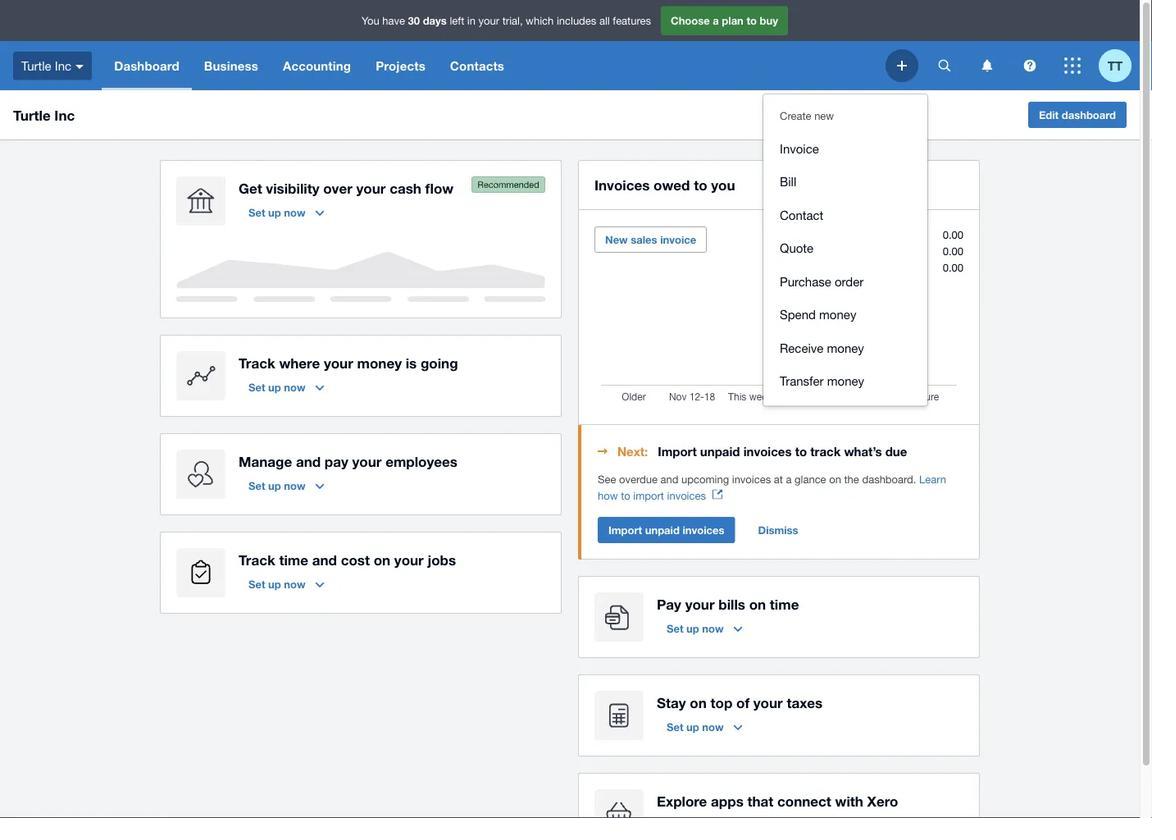 Task type: vqa. For each thing, say whether or not it's contained in the screenshot.
characters) inside Name A Short Title For This Account (Limited To 150 Characters)
no



Task type: describe. For each thing, give the bounding box(es) containing it.
purchase
[[780, 274, 832, 288]]

to inside heading
[[796, 444, 808, 459]]

spend money link
[[764, 298, 928, 331]]

track money icon image
[[176, 351, 226, 400]]

edit dashboard
[[1040, 108, 1117, 121]]

dismiss
[[759, 524, 799, 536]]

employees
[[386, 453, 458, 469]]

sales
[[631, 233, 658, 246]]

on inside panel body document
[[830, 473, 842, 485]]

a inside banner
[[713, 14, 719, 27]]

left
[[450, 14, 465, 27]]

contact
[[780, 208, 824, 222]]

transfer
[[780, 374, 824, 388]]

new
[[815, 109, 835, 122]]

receive
[[780, 341, 824, 355]]

receive money link
[[764, 331, 928, 364]]

that
[[748, 793, 774, 809]]

days
[[423, 14, 447, 27]]

up for manage and pay your employees
[[268, 479, 281, 492]]

30
[[408, 14, 420, 27]]

track where your money is going
[[239, 355, 458, 371]]

see overdue and upcoming invoices at a glance on the dashboard.
[[598, 473, 920, 485]]

glance
[[795, 473, 827, 485]]

unpaid for import unpaid invoices to track what's due
[[701, 444, 741, 459]]

jobs
[[428, 551, 456, 568]]

with
[[836, 793, 864, 809]]

choose a plan to buy
[[671, 14, 779, 27]]

up for track where your money is going
[[268, 381, 281, 393]]

cash
[[390, 180, 422, 196]]

contact link
[[764, 198, 928, 231]]

dismiss button
[[749, 517, 809, 543]]

banking icon image
[[176, 176, 226, 226]]

of
[[737, 694, 750, 711]]

set for stay on top of your taxes
[[667, 720, 684, 733]]

get
[[239, 180, 262, 196]]

turtle inc inside popup button
[[21, 58, 71, 73]]

invoices inside button
[[683, 524, 725, 536]]

purchase order link
[[764, 265, 928, 298]]

on left top
[[690, 694, 707, 711]]

invoices owed to you
[[595, 176, 736, 193]]

now for track where your money is going
[[284, 381, 306, 393]]

see
[[598, 473, 617, 485]]

visibility
[[266, 180, 320, 196]]

over
[[323, 180, 353, 196]]

transfer money link
[[764, 364, 928, 398]]

opens in a new tab link
[[625, 489, 827, 502]]

now for track time and cost on your jobs
[[284, 578, 306, 590]]

a inside document
[[787, 473, 792, 485]]

your inside banner
[[479, 14, 500, 27]]

dashboard link
[[102, 41, 192, 90]]

receive money
[[780, 341, 865, 355]]

track for track where your money is going
[[239, 355, 275, 371]]

upcoming
[[682, 473, 730, 485]]

import for import unpaid invoices
[[609, 524, 643, 536]]

up down visibility
[[268, 206, 281, 219]]

transfer money
[[780, 374, 865, 388]]

learn
[[920, 473, 947, 485]]

quote link
[[764, 231, 928, 265]]

overdue
[[819, 261, 859, 274]]

money for spend money
[[820, 307, 857, 322]]

svg image inside the turtle inc popup button
[[76, 65, 84, 69]]

2 opens in a new tab image from the left
[[811, 489, 821, 499]]

employees icon image
[[176, 450, 226, 499]]

you
[[712, 176, 736, 193]]

the
[[845, 473, 860, 485]]

manage
[[239, 453, 292, 469]]

bills
[[719, 596, 746, 612]]

track
[[811, 444, 841, 459]]

pay
[[325, 453, 349, 469]]

next:
[[618, 444, 648, 459]]

1 horizontal spatial svg image
[[898, 61, 908, 71]]

1 vertical spatial turtle inc
[[13, 107, 75, 123]]

set up now button for pay your bills on time
[[657, 615, 753, 642]]

new
[[606, 233, 628, 246]]

overdue
[[620, 473, 658, 485]]

1 vertical spatial time
[[770, 596, 800, 612]]

track time and cost on your jobs
[[239, 551, 456, 568]]

turtle inc button
[[0, 41, 102, 90]]

inc inside popup button
[[55, 58, 71, 73]]

add-ons icon image
[[595, 789, 644, 818]]

0 horizontal spatial time
[[279, 551, 309, 568]]

all
[[600, 14, 610, 27]]

includes
[[557, 14, 597, 27]]

set up now button for stay on top of your taxes
[[657, 714, 753, 740]]

money for transfer money
[[828, 374, 865, 388]]

dashboard.
[[863, 473, 917, 485]]

create
[[780, 109, 812, 122]]

now for stay on top of your taxes
[[703, 720, 724, 733]]

1 0.00 from the top
[[943, 228, 964, 241]]

choose
[[671, 14, 710, 27]]

accounting
[[283, 58, 351, 73]]

invoice
[[661, 233, 697, 246]]

invoice
[[780, 141, 820, 156]]

what's
[[845, 444, 883, 459]]

bill
[[780, 174, 797, 189]]

on right cost
[[374, 551, 391, 568]]

set up now for pay your bills on time
[[667, 622, 724, 635]]

money left is
[[357, 355, 402, 371]]

business
[[204, 58, 259, 73]]

2 svg image from the left
[[983, 59, 993, 72]]

going
[[421, 355, 458, 371]]

quote
[[780, 241, 814, 255]]

2 0.00 link from the top
[[943, 245, 964, 257]]

set up now down visibility
[[249, 206, 306, 219]]

projects button
[[364, 41, 438, 90]]

stay on top of your taxes
[[657, 694, 823, 711]]

taxes
[[787, 694, 823, 711]]

learn how to import invoices
[[598, 473, 947, 502]]

set up now for track where your money is going
[[249, 381, 306, 393]]



Task type: locate. For each thing, give the bounding box(es) containing it.
import inside button
[[609, 524, 643, 536]]

to left the buy
[[747, 14, 757, 27]]

1 opens in a new tab image from the left
[[713, 489, 723, 499]]

to left track
[[796, 444, 808, 459]]

0 vertical spatial inc
[[55, 58, 71, 73]]

in
[[468, 14, 476, 27]]

now down where
[[284, 381, 306, 393]]

turtle inside popup button
[[21, 58, 51, 73]]

features
[[613, 14, 652, 27]]

up down pay your bills on time
[[687, 622, 700, 635]]

now
[[284, 206, 306, 219], [284, 381, 306, 393], [284, 479, 306, 492], [284, 578, 306, 590], [703, 622, 724, 635], [703, 720, 724, 733]]

and up import
[[661, 473, 679, 485]]

2 track from the top
[[239, 551, 275, 568]]

and for see overdue and upcoming invoices at a glance on the dashboard.
[[661, 473, 679, 485]]

1 vertical spatial track
[[239, 551, 275, 568]]

set up now button down where
[[239, 374, 334, 400]]

1 vertical spatial a
[[787, 473, 792, 485]]

set up now button for manage and pay your employees
[[239, 473, 334, 499]]

0 vertical spatial turtle inc
[[21, 58, 71, 73]]

set up now button down pay your bills on time
[[657, 615, 753, 642]]

now down visibility
[[284, 206, 306, 219]]

1 horizontal spatial opens in a new tab image
[[811, 489, 821, 499]]

import for import unpaid invoices to track what's due
[[658, 444, 697, 459]]

manage and pay your employees
[[239, 453, 458, 469]]

spend money
[[780, 307, 857, 322]]

0 vertical spatial turtle
[[21, 58, 51, 73]]

set
[[249, 206, 265, 219], [249, 381, 265, 393], [249, 479, 265, 492], [249, 578, 265, 590], [667, 622, 684, 635], [667, 720, 684, 733]]

now down pay your bills on time
[[703, 622, 724, 635]]

create new
[[780, 109, 835, 122]]

0 horizontal spatial import
[[609, 524, 643, 536]]

projects
[[376, 58, 426, 73]]

set up now down pay
[[667, 622, 724, 635]]

0 horizontal spatial unpaid
[[646, 524, 680, 536]]

dashboard
[[1063, 108, 1117, 121]]

0 horizontal spatial opens in a new tab image
[[713, 489, 723, 499]]

2 vertical spatial 0.00 link
[[943, 261, 964, 274]]

invoices owed to you link
[[595, 173, 736, 196]]

unpaid inside button
[[646, 524, 680, 536]]

up for track time and cost on your jobs
[[268, 578, 281, 590]]

on left the
[[830, 473, 842, 485]]

new sales invoice
[[606, 233, 697, 246]]

pay your bills on time
[[657, 596, 800, 612]]

time left cost
[[279, 551, 309, 568]]

unpaid up upcoming
[[701, 444, 741, 459]]

set up now button down visibility
[[239, 199, 334, 226]]

1 vertical spatial turtle
[[13, 107, 51, 123]]

your
[[479, 14, 500, 27], [357, 180, 386, 196], [324, 355, 354, 371], [352, 453, 382, 469], [395, 551, 424, 568], [686, 596, 715, 612], [754, 694, 783, 711]]

0 vertical spatial import
[[658, 444, 697, 459]]

purchase order
[[780, 274, 864, 288]]

invoices
[[595, 176, 650, 193]]

up down "manage" at the left of page
[[268, 479, 281, 492]]

trial,
[[503, 14, 523, 27]]

1 vertical spatial import
[[609, 524, 643, 536]]

invoices inside learn how to import invoices
[[668, 489, 706, 502]]

0 vertical spatial 0.00
[[943, 228, 964, 241]]

tt
[[1109, 58, 1124, 73]]

set up now
[[249, 206, 306, 219], [249, 381, 306, 393], [249, 479, 306, 492], [249, 578, 306, 590], [667, 622, 724, 635], [667, 720, 724, 733]]

owed
[[654, 176, 691, 193]]

dashboard
[[114, 58, 180, 73]]

and inside panel body document
[[661, 473, 679, 485]]

2 horizontal spatial svg image
[[1025, 59, 1037, 72]]

bills icon image
[[595, 592, 644, 642]]

2 vertical spatial 0.00
[[943, 261, 964, 274]]

set up now button
[[239, 199, 334, 226], [239, 374, 334, 400], [239, 473, 334, 499], [239, 571, 334, 597], [657, 615, 753, 642], [657, 714, 753, 740]]

money
[[820, 307, 857, 322], [828, 341, 865, 355], [357, 355, 402, 371], [828, 374, 865, 388]]

track right projects icon on the bottom left of page
[[239, 551, 275, 568]]

set down 'stay'
[[667, 720, 684, 733]]

stay
[[657, 694, 687, 711]]

navigation containing dashboard
[[102, 41, 886, 90]]

xero
[[868, 793, 899, 809]]

set for pay your bills on time
[[667, 622, 684, 635]]

contacts
[[450, 58, 505, 73]]

at
[[774, 473, 784, 485]]

projects icon image
[[176, 548, 226, 597]]

1 vertical spatial 0.00
[[943, 245, 964, 257]]

1 track from the top
[[239, 355, 275, 371]]

you have 30 days left in your trial, which includes all features
[[362, 14, 652, 27]]

and for track time and cost on your jobs
[[312, 551, 337, 568]]

1 0.00 link from the top
[[943, 228, 964, 241]]

banner
[[0, 0, 1141, 406]]

2 0.00 from the top
[[943, 245, 964, 257]]

set up now down where
[[249, 381, 306, 393]]

list box inside banner
[[764, 94, 928, 406]]

on right bills
[[750, 596, 767, 612]]

unpaid for import unpaid invoices
[[646, 524, 680, 536]]

0 horizontal spatial svg image
[[76, 65, 84, 69]]

0.00 link
[[943, 228, 964, 241], [943, 245, 964, 257], [943, 261, 964, 274]]

import down how
[[609, 524, 643, 536]]

1 vertical spatial unpaid
[[646, 524, 680, 536]]

set right projects icon on the bottom left of page
[[249, 578, 265, 590]]

up down where
[[268, 381, 281, 393]]

import
[[634, 489, 665, 502]]

to right how
[[621, 489, 631, 502]]

edit
[[1040, 108, 1060, 121]]

spend
[[780, 307, 816, 322]]

set up now down "manage" at the left of page
[[249, 479, 306, 492]]

opens in a new tab image
[[713, 489, 723, 499], [811, 489, 821, 499]]

0 horizontal spatial a
[[713, 14, 719, 27]]

money down receive money link
[[828, 374, 865, 388]]

track left where
[[239, 355, 275, 371]]

1 inc from the top
[[55, 58, 71, 73]]

now down track time and cost on your jobs
[[284, 578, 306, 590]]

set for manage and pay your employees
[[249, 479, 265, 492]]

unpaid down import
[[646, 524, 680, 536]]

set right track money icon
[[249, 381, 265, 393]]

you
[[362, 14, 380, 27]]

set up now button down top
[[657, 714, 753, 740]]

1 svg image from the left
[[939, 59, 952, 72]]

a right "at"
[[787, 473, 792, 485]]

pay
[[657, 596, 682, 612]]

create new group
[[764, 124, 928, 406]]

flow
[[426, 180, 454, 196]]

heading
[[598, 441, 964, 461]]

banking preview line graph image
[[176, 252, 546, 302]]

invoice link
[[764, 132, 928, 165]]

0.00
[[943, 228, 964, 241], [943, 245, 964, 257], [943, 261, 964, 274]]

new sales invoice button
[[595, 226, 708, 253]]

0 vertical spatial track
[[239, 355, 275, 371]]

top
[[711, 694, 733, 711]]

to inside banner
[[747, 14, 757, 27]]

opens in a new tab image down upcoming
[[713, 489, 723, 499]]

1 vertical spatial inc
[[54, 107, 75, 123]]

set up now button for track where your money is going
[[239, 374, 334, 400]]

up for stay on top of your taxes
[[687, 720, 700, 733]]

0 vertical spatial time
[[279, 551, 309, 568]]

1 horizontal spatial a
[[787, 473, 792, 485]]

svg image
[[939, 59, 952, 72], [983, 59, 993, 72], [1025, 59, 1037, 72]]

a
[[713, 14, 719, 27], [787, 473, 792, 485]]

now down top
[[703, 720, 724, 733]]

now for manage and pay your employees
[[284, 479, 306, 492]]

time right bills
[[770, 596, 800, 612]]

to inside learn how to import invoices
[[621, 489, 631, 502]]

set up now button down track time and cost on your jobs
[[239, 571, 334, 597]]

panel body document
[[598, 471, 964, 504]]

set up now down 'stay'
[[667, 720, 724, 733]]

taxes icon image
[[595, 691, 644, 740]]

bill link
[[764, 165, 928, 198]]

to
[[747, 14, 757, 27], [694, 176, 708, 193], [796, 444, 808, 459], [621, 489, 631, 502]]

set up now button for track time and cost on your jobs
[[239, 571, 334, 597]]

set up now for manage and pay your employees
[[249, 479, 306, 492]]

3 svg image from the left
[[1025, 59, 1037, 72]]

accounting button
[[271, 41, 364, 90]]

turtle
[[21, 58, 51, 73], [13, 107, 51, 123]]

track for track time and cost on your jobs
[[239, 551, 275, 568]]

explore
[[657, 793, 708, 809]]

up right projects icon on the bottom left of page
[[268, 578, 281, 590]]

import unpaid invoices
[[609, 524, 725, 536]]

apps
[[712, 793, 744, 809]]

set up now for stay on top of your taxes
[[667, 720, 724, 733]]

0 vertical spatial unpaid
[[701, 444, 741, 459]]

set down "manage" at the left of page
[[249, 479, 265, 492]]

1 horizontal spatial svg image
[[983, 59, 993, 72]]

invoices up see overdue and upcoming invoices at a glance on the dashboard.
[[744, 444, 792, 459]]

3 0.00 link from the top
[[943, 261, 964, 274]]

0 vertical spatial and
[[296, 453, 321, 469]]

set down pay
[[667, 622, 684, 635]]

explore apps that connect with xero
[[657, 793, 899, 809]]

0 horizontal spatial svg image
[[939, 59, 952, 72]]

money down spend money link
[[828, 341, 865, 355]]

turtle inc
[[21, 58, 71, 73], [13, 107, 75, 123]]

1 horizontal spatial time
[[770, 596, 800, 612]]

a left plan
[[713, 14, 719, 27]]

buy
[[760, 14, 779, 27]]

set for track time and cost on your jobs
[[249, 578, 265, 590]]

2 vertical spatial and
[[312, 551, 337, 568]]

edit dashboard button
[[1029, 102, 1128, 128]]

invoices down upcoming
[[668, 489, 706, 502]]

overdue link
[[819, 261, 859, 274]]

1 horizontal spatial import
[[658, 444, 697, 459]]

set up now down track time and cost on your jobs
[[249, 578, 306, 590]]

up for pay your bills on time
[[687, 622, 700, 635]]

contacts button
[[438, 41, 517, 90]]

money for receive money
[[828, 341, 865, 355]]

banner containing dashboard
[[0, 0, 1141, 406]]

now down "manage" at the left of page
[[284, 479, 306, 492]]

set for track where your money is going
[[249, 381, 265, 393]]

1 vertical spatial 0.00 link
[[943, 245, 964, 257]]

on
[[830, 473, 842, 485], [374, 551, 391, 568], [750, 596, 767, 612], [690, 694, 707, 711]]

tt button
[[1100, 41, 1141, 90]]

1 vertical spatial and
[[661, 473, 679, 485]]

import
[[658, 444, 697, 459], [609, 524, 643, 536]]

inc
[[55, 58, 71, 73], [54, 107, 75, 123]]

now for pay your bills on time
[[703, 622, 724, 635]]

import up upcoming
[[658, 444, 697, 459]]

list box containing invoice
[[764, 94, 928, 406]]

where
[[279, 355, 320, 371]]

up down 'stay on top of your taxes'
[[687, 720, 700, 733]]

invoices left "at"
[[733, 473, 772, 485]]

have
[[383, 14, 405, 27]]

how
[[598, 489, 618, 502]]

set up now button down "manage" at the left of page
[[239, 473, 334, 499]]

0 vertical spatial 0.00 link
[[943, 228, 964, 241]]

0 vertical spatial a
[[713, 14, 719, 27]]

get visibility over your cash flow
[[239, 180, 454, 196]]

3 0.00 from the top
[[943, 261, 964, 274]]

opens in a new tab image down the glance
[[811, 489, 821, 499]]

order
[[835, 274, 864, 288]]

opens in a new tab image inside panel body document
[[713, 489, 723, 499]]

set up now for track time and cost on your jobs
[[249, 578, 306, 590]]

set down get
[[249, 206, 265, 219]]

connect
[[778, 793, 832, 809]]

to left you
[[694, 176, 708, 193]]

import unpaid invoices button
[[598, 517, 736, 543]]

invoices down opens in a new tab link
[[683, 524, 725, 536]]

import unpaid invoices to track what's due
[[658, 444, 908, 459]]

recommended icon image
[[472, 176, 546, 193]]

svg image
[[1065, 57, 1082, 74], [898, 61, 908, 71], [76, 65, 84, 69]]

2 horizontal spatial svg image
[[1065, 57, 1082, 74]]

and left cost
[[312, 551, 337, 568]]

and left pay
[[296, 453, 321, 469]]

2 inc from the top
[[54, 107, 75, 123]]

heading containing next:
[[598, 441, 964, 461]]

money down "purchase order" link
[[820, 307, 857, 322]]

which
[[526, 14, 554, 27]]

cost
[[341, 551, 370, 568]]

list box
[[764, 94, 928, 406]]

1 horizontal spatial unpaid
[[701, 444, 741, 459]]

unpaid
[[701, 444, 741, 459], [646, 524, 680, 536]]

navigation
[[102, 41, 886, 90]]



